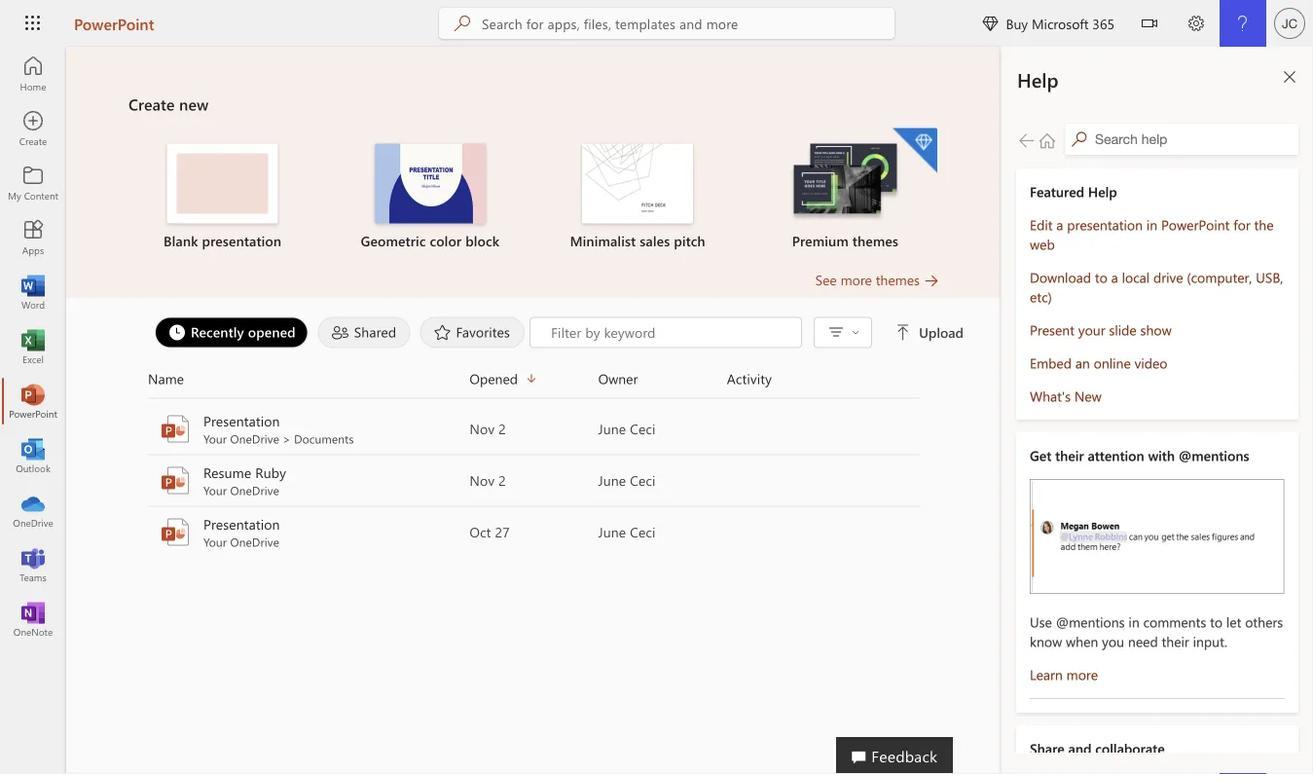 Task type: vqa. For each thing, say whether or not it's contained in the screenshot.
top Excel icon
no



Task type: describe. For each thing, give the bounding box(es) containing it.
oct
[[470, 523, 491, 541]]

minimalist sales pitch element
[[546, 144, 730, 251]]

activity, column 4 of 4 column header
[[727, 368, 920, 390]]

excel image
[[23, 337, 43, 356]]

geometric color block element
[[338, 144, 522, 251]]

new
[[179, 93, 209, 114]]

jc button
[[1267, 0, 1314, 47]]

create new
[[129, 93, 209, 114]]

onedrive for nov 2
[[230, 431, 279, 446]]

powerpoint image for resume
[[160, 465, 191, 496]]

 button
[[821, 319, 866, 347]]

nov for resume ruby
[[470, 471, 495, 489]]

your inside resume ruby your onedrive
[[204, 483, 227, 498]]

teams image
[[23, 555, 43, 575]]

365
[[1093, 14, 1115, 32]]

resume
[[204, 464, 252, 482]]

geometric color block
[[361, 232, 500, 250]]


[[1142, 16, 1158, 31]]

name
[[148, 370, 184, 388]]

presentation for nov 2
[[204, 412, 280, 430]]

recently
[[191, 323, 244, 341]]

presentation
[[202, 232, 282, 250]]

june ceci for resume ruby your onedrive
[[598, 471, 656, 489]]

minimalist sales pitch image
[[582, 144, 693, 223]]

0 vertical spatial powerpoint image
[[23, 391, 43, 411]]

color
[[430, 232, 462, 250]]

opened
[[470, 370, 518, 388]]

create image
[[23, 119, 43, 138]]

ceci for presentation your onedrive
[[630, 523, 656, 541]]

none search field inside powerpoint banner
[[439, 8, 895, 39]]

onedrive inside resume ruby your onedrive
[[230, 483, 279, 498]]

geometric color block image
[[375, 144, 486, 223]]

your for oct 27
[[204, 534, 227, 550]]

microsoft
[[1032, 14, 1089, 32]]

onedrive image
[[23, 501, 43, 520]]

opened
[[248, 323, 296, 341]]

presentation your onedrive
[[204, 515, 280, 550]]

premium
[[792, 232, 849, 250]]

see
[[816, 271, 837, 289]]

more
[[841, 271, 872, 289]]

feedback
[[872, 745, 938, 766]]

blank
[[164, 232, 198, 250]]

powerpoint image for presentation
[[160, 517, 191, 548]]

themes inside button
[[876, 271, 920, 289]]

0 vertical spatial themes
[[853, 232, 899, 250]]

geometric
[[361, 232, 426, 250]]

shared tab
[[313, 317, 415, 348]]

powerpoint banner
[[0, 0, 1314, 50]]

name presentation cell for nov 2
[[148, 411, 470, 446]]

word image
[[23, 282, 43, 302]]

onenote image
[[23, 610, 43, 629]]

see more themes
[[816, 271, 920, 289]]


[[896, 325, 912, 340]]

premium themes element
[[753, 128, 938, 251]]

name resume ruby cell
[[148, 463, 470, 498]]

2 for resume ruby
[[499, 471, 506, 489]]

oct 27
[[470, 523, 510, 541]]

shared
[[354, 323, 397, 341]]

Search box. Suggestions appear as you type. search field
[[482, 8, 895, 39]]

nov 2 for resume ruby
[[470, 471, 506, 489]]

powerpoint image
[[160, 413, 191, 445]]

see more themes button
[[816, 270, 940, 290]]

blank presentation
[[164, 232, 282, 250]]



Task type: locate. For each thing, give the bounding box(es) containing it.
presentation up resume
[[204, 412, 280, 430]]

create
[[129, 93, 175, 114]]

2 your from the top
[[204, 483, 227, 498]]

your inside presentation your onedrive > documents
[[204, 431, 227, 446]]

0 vertical spatial june ceci
[[598, 420, 656, 438]]

name presentation cell down the name button
[[148, 411, 470, 446]]

1 help region from the left
[[944, 47, 1314, 774]]

feedback button
[[837, 737, 953, 774]]

2
[[499, 420, 506, 438], [499, 471, 506, 489]]

navigation
[[0, 47, 66, 647]]

presentation inside presentation your onedrive > documents
[[204, 412, 280, 430]]

1 vertical spatial 2
[[499, 471, 506, 489]]

themes up the see more themes button
[[853, 232, 899, 250]]

nov down opened
[[470, 420, 495, 438]]

minimalist
[[570, 232, 636, 250]]

2 vertical spatial june
[[598, 523, 626, 541]]

ceci for resume ruby your onedrive
[[630, 471, 656, 489]]

1 your from the top
[[204, 431, 227, 446]]

1 onedrive from the top
[[230, 431, 279, 446]]

block
[[466, 232, 500, 250]]

2 vertical spatial june ceci
[[598, 523, 656, 541]]

1 vertical spatial your
[[204, 483, 227, 498]]

june ceci for presentation your onedrive > documents
[[598, 420, 656, 438]]

1 june ceci from the top
[[598, 420, 656, 438]]

resume ruby your onedrive
[[204, 464, 286, 498]]

0 vertical spatial nov
[[470, 420, 495, 438]]

0 vertical spatial name presentation cell
[[148, 411, 470, 446]]

Filter by keyword text field
[[549, 323, 792, 342]]

owner button
[[598, 368, 727, 390]]

jc
[[1282, 16, 1298, 31]]

1 vertical spatial name presentation cell
[[148, 515, 470, 550]]

tab list
[[150, 317, 530, 348]]

powerpoint
[[74, 13, 154, 34]]

pitch
[[674, 232, 706, 250]]

row
[[148, 368, 920, 399]]

row inside create new main content
[[148, 368, 920, 399]]

name button
[[148, 368, 470, 390]]

2 vertical spatial onedrive
[[230, 534, 279, 550]]

3 onedrive from the top
[[230, 534, 279, 550]]

2 presentation from the top
[[204, 515, 280, 533]]

presentation for oct 27
[[204, 515, 280, 533]]

0 vertical spatial your
[[204, 431, 227, 446]]

tab list containing recently opened
[[150, 317, 530, 348]]

2 nov 2 from the top
[[470, 471, 506, 489]]

1 presentation from the top
[[204, 412, 280, 430]]

recently opened tab
[[150, 317, 313, 348]]

0 vertical spatial 2
[[499, 420, 506, 438]]

onedrive for oct 27
[[230, 534, 279, 550]]

june for presentation your onedrive > documents
[[598, 420, 626, 438]]

powerpoint image down powerpoint image on the left bottom of page
[[160, 465, 191, 496]]

documents
[[294, 431, 354, 446]]

minimalist sales pitch
[[570, 232, 706, 250]]

2 name presentation cell from the top
[[148, 515, 470, 550]]

 button
[[1127, 0, 1173, 50]]

apps image
[[23, 228, 43, 247]]

nov 2
[[470, 420, 506, 438], [470, 471, 506, 489]]

1 vertical spatial themes
[[876, 271, 920, 289]]

themes right more
[[876, 271, 920, 289]]

1 nov 2 from the top
[[470, 420, 506, 438]]

sales
[[640, 232, 670, 250]]

powerpoint image inside name presentation "cell"
[[160, 517, 191, 548]]

powerpoint image
[[23, 391, 43, 411], [160, 465, 191, 496], [160, 517, 191, 548]]

favorites tab
[[415, 317, 530, 348]]

2 for presentation
[[499, 420, 506, 438]]

3 june from the top
[[598, 523, 626, 541]]

onedrive left the >
[[230, 431, 279, 446]]

tab list inside create new main content
[[150, 317, 530, 348]]

2 vertical spatial ceci
[[630, 523, 656, 541]]

 buy microsoft 365
[[983, 14, 1115, 32]]

june for resume ruby your onedrive
[[598, 471, 626, 489]]

ruby
[[255, 464, 286, 482]]

upload
[[919, 323, 964, 341]]

blank presentation element
[[130, 144, 315, 251]]

nov 2 up oct 27
[[470, 471, 506, 489]]

presentation your onedrive > documents
[[204, 412, 354, 446]]

0 vertical spatial presentation
[[204, 412, 280, 430]]

presentation down resume ruby your onedrive
[[204, 515, 280, 533]]

2 vertical spatial powerpoint image
[[160, 517, 191, 548]]

home image
[[23, 64, 43, 84]]


[[852, 329, 860, 336]]

1 vertical spatial powerpoint image
[[160, 465, 191, 496]]

nov 2 down opened
[[470, 420, 506, 438]]

2 up 27
[[499, 471, 506, 489]]

your down resume ruby your onedrive
[[204, 534, 227, 550]]

2 june from the top
[[598, 471, 626, 489]]

None search field
[[439, 8, 895, 39]]

1 vertical spatial ceci
[[630, 471, 656, 489]]

list containing blank presentation
[[129, 126, 940, 270]]

0 vertical spatial onedrive
[[230, 431, 279, 446]]

2 vertical spatial your
[[204, 534, 227, 550]]

27
[[495, 523, 510, 541]]

list inside create new main content
[[129, 126, 940, 270]]

buy
[[1006, 14, 1028, 32]]

displaying 3 out of 6 files. status
[[530, 317, 968, 348]]

name presentation cell for oct 27
[[148, 515, 470, 550]]

favorites
[[456, 323, 510, 341]]

nov
[[470, 420, 495, 438], [470, 471, 495, 489]]

ceci
[[630, 420, 656, 438], [630, 471, 656, 489], [630, 523, 656, 541]]

row containing name
[[148, 368, 920, 399]]

1 name presentation cell from the top
[[148, 411, 470, 446]]

1 vertical spatial onedrive
[[230, 483, 279, 498]]

name presentation cell
[[148, 411, 470, 446], [148, 515, 470, 550]]

favorites element
[[420, 317, 525, 348]]

nov for presentation
[[470, 420, 495, 438]]

recently opened
[[191, 323, 296, 341]]

presentation
[[204, 412, 280, 430], [204, 515, 280, 533]]

2 help region from the left
[[1002, 47, 1314, 774]]

onedrive inside presentation your onedrive > documents
[[230, 431, 279, 446]]

help region
[[944, 47, 1314, 774], [1002, 47, 1314, 774]]

3 your from the top
[[204, 534, 227, 550]]

0 vertical spatial nov 2
[[470, 420, 506, 438]]

your up resume
[[204, 431, 227, 446]]

your
[[204, 431, 227, 446], [204, 483, 227, 498], [204, 534, 227, 550]]

1 2 from the top
[[499, 420, 506, 438]]

2 2 from the top
[[499, 471, 506, 489]]

onedrive down 'ruby'
[[230, 483, 279, 498]]

2 nov from the top
[[470, 471, 495, 489]]

june
[[598, 420, 626, 438], [598, 471, 626, 489], [598, 523, 626, 541]]

activity
[[727, 370, 772, 388]]

powerpoint image left presentation your onedrive
[[160, 517, 191, 548]]

premium themes image
[[790, 144, 901, 222]]

help
[[1018, 66, 1059, 92]]

onedrive down resume ruby your onedrive
[[230, 534, 279, 550]]

recently opened element
[[155, 317, 308, 348]]

nov 2 for presentation
[[470, 420, 506, 438]]

opened button
[[470, 368, 598, 390]]

shared element
[[318, 317, 410, 348]]

1 vertical spatial presentation
[[204, 515, 280, 533]]

>
[[283, 431, 291, 446]]

list
[[129, 126, 940, 270]]

june for presentation your onedrive
[[598, 523, 626, 541]]

name presentation cell down the name resume ruby cell
[[148, 515, 470, 550]]

june ceci for presentation your onedrive
[[598, 523, 656, 541]]

nov up the oct
[[470, 471, 495, 489]]

2 onedrive from the top
[[230, 483, 279, 498]]

3 ceci from the top
[[630, 523, 656, 541]]


[[983, 16, 999, 31]]

onedrive inside presentation your onedrive
[[230, 534, 279, 550]]

create new main content
[[66, 47, 1002, 558]]

1 vertical spatial nov 2
[[470, 471, 506, 489]]

1 vertical spatial june
[[598, 471, 626, 489]]

1 vertical spatial nov
[[470, 471, 495, 489]]

2 ceci from the top
[[630, 471, 656, 489]]

1 june from the top
[[598, 420, 626, 438]]

1 nov from the top
[[470, 420, 495, 438]]

owner
[[598, 370, 638, 388]]

premium themes
[[792, 232, 899, 250]]

powerpoint image down 'excel' 'icon'
[[23, 391, 43, 411]]

my content image
[[23, 173, 43, 193]]

themes
[[853, 232, 899, 250], [876, 271, 920, 289]]

 upload
[[896, 323, 964, 341]]

2 down opened
[[499, 420, 506, 438]]

1 vertical spatial june ceci
[[598, 471, 656, 489]]

june ceci
[[598, 420, 656, 438], [598, 471, 656, 489], [598, 523, 656, 541]]

0 vertical spatial june
[[598, 420, 626, 438]]

0 vertical spatial ceci
[[630, 420, 656, 438]]

onedrive
[[230, 431, 279, 446], [230, 483, 279, 498], [230, 534, 279, 550]]

your inside presentation your onedrive
[[204, 534, 227, 550]]

2 june ceci from the top
[[598, 471, 656, 489]]

your for nov 2
[[204, 431, 227, 446]]

powerpoint image inside the name resume ruby cell
[[160, 465, 191, 496]]

premium templates diamond image
[[893, 128, 938, 173]]

3 june ceci from the top
[[598, 523, 656, 541]]

ceci for presentation your onedrive > documents
[[630, 420, 656, 438]]

1 ceci from the top
[[630, 420, 656, 438]]

your down resume
[[204, 483, 227, 498]]

outlook image
[[23, 446, 43, 465]]



